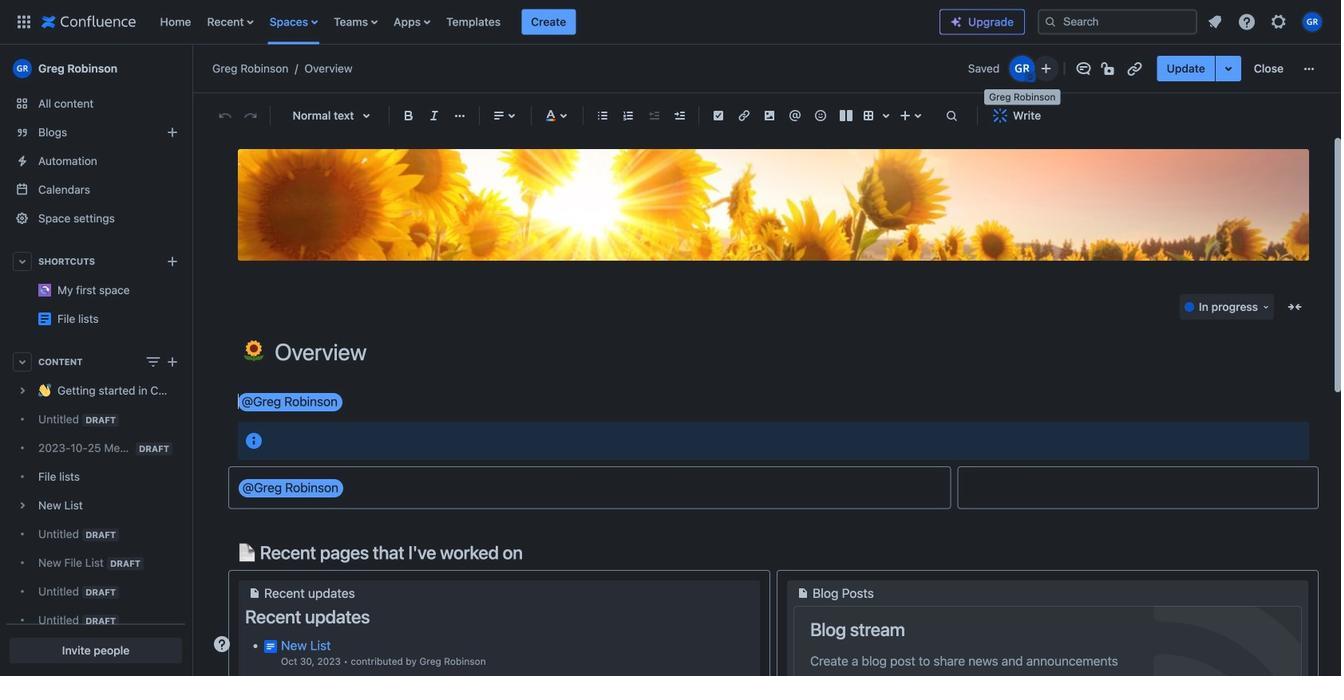 Task type: describe. For each thing, give the bounding box(es) containing it.
bullet list ⌘⇧8 image
[[593, 106, 612, 125]]

collapse sidebar image
[[174, 53, 209, 85]]

no restrictions image
[[1100, 59, 1119, 78]]

indent tab image
[[670, 106, 689, 125]]

panel info image
[[244, 432, 263, 451]]

Main content area, start typing to enter text. text field
[[228, 391, 1319, 677]]

create a page image
[[163, 353, 182, 372]]

more formatting image
[[450, 106, 469, 125]]

invite to edit image
[[1037, 59, 1056, 78]]

change view image
[[144, 353, 163, 372]]

global element
[[10, 0, 940, 44]]

more image
[[1300, 59, 1319, 78]]

recent updates image
[[245, 584, 264, 603]]

italic ⌘i image
[[425, 106, 444, 125]]

list for appswitcher icon
[[152, 0, 940, 44]]

mention @ image
[[785, 106, 805, 125]]

layouts image
[[837, 106, 856, 125]]

list formating group
[[590, 103, 692, 129]]

text formatting group
[[396, 103, 473, 129]]

bold ⌘b image
[[399, 106, 418, 125]]

action item [] image
[[709, 106, 728, 125]]

add image, video, or file image
[[760, 106, 779, 125]]



Task type: locate. For each thing, give the bounding box(es) containing it.
find and replace image
[[942, 106, 961, 125]]

Search field
[[1038, 9, 1197, 35]]

link ⌘k image
[[734, 106, 754, 125]]

table ⇧⌥t image
[[859, 106, 878, 125]]

banner
[[0, 0, 1341, 45]]

0 horizontal spatial list
[[152, 0, 940, 44]]

space element
[[0, 45, 192, 677]]

align left image
[[489, 106, 508, 125]]

copy link image
[[1125, 59, 1144, 78]]

confluence image
[[42, 12, 136, 32], [42, 12, 136, 32]]

emoji : image
[[811, 106, 830, 125]]

add shortcut image
[[163, 252, 182, 271]]

help icon image
[[1237, 12, 1256, 32]]

Give this page a title text field
[[275, 339, 1309, 366]]

comment icon image
[[1074, 59, 1093, 78]]

group
[[1157, 56, 1293, 81]]

list for the premium 'icon'
[[1201, 8, 1331, 36]]

make page fixed-width image
[[1285, 298, 1304, 317]]

notification icon image
[[1205, 12, 1225, 32]]

file lists image
[[38, 313, 51, 326]]

blog posts image
[[793, 584, 813, 603]]

1 horizontal spatial list
[[1201, 8, 1331, 36]]

:sunflower: image
[[243, 341, 264, 362], [243, 341, 264, 362]]

settings icon image
[[1269, 12, 1288, 32]]

list item
[[521, 9, 576, 35]]

tree
[[6, 377, 185, 677]]

search image
[[1044, 16, 1057, 28]]

numbered list ⌘⇧7 image
[[619, 106, 638, 125]]

table size image
[[876, 106, 896, 125]]

tooltip
[[984, 89, 1060, 105]]

premium image
[[950, 16, 963, 28]]

list item inside list
[[521, 9, 576, 35]]

tree inside space "element"
[[6, 377, 185, 677]]

adjust update settings image
[[1219, 59, 1238, 78]]

None search field
[[1038, 9, 1197, 35]]

appswitcher icon image
[[14, 12, 34, 32]]

list
[[152, 0, 940, 44], [1201, 8, 1331, 36]]

create a blog image
[[163, 123, 182, 142]]



Task type: vqa. For each thing, say whether or not it's contained in the screenshot.
list associated with Premium icon
yes



